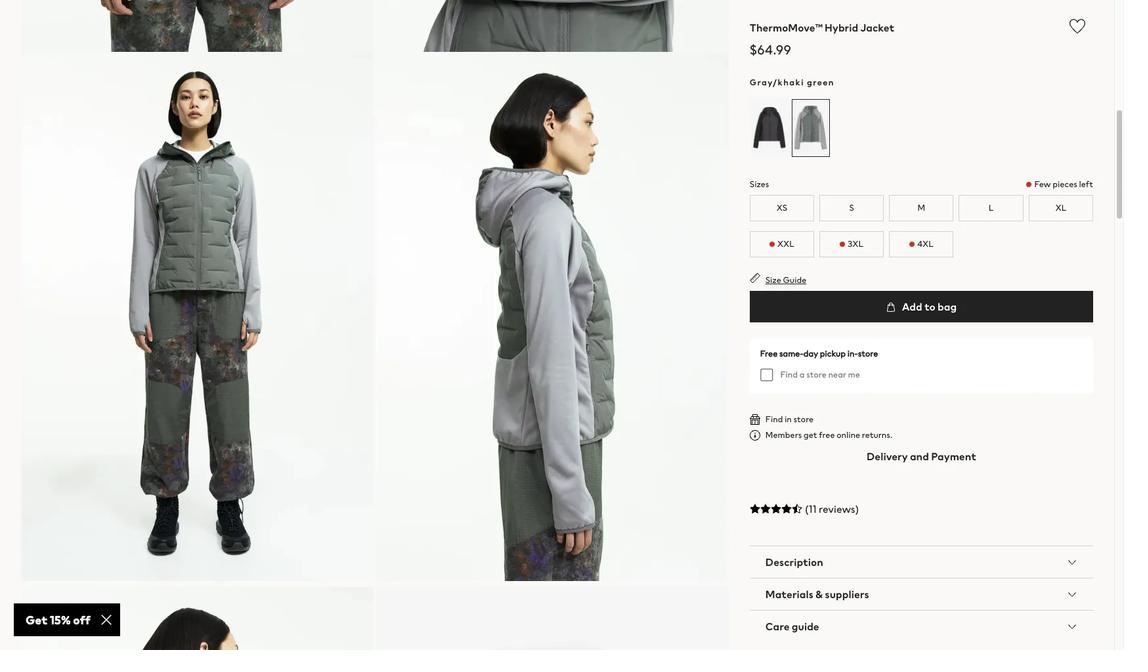 Task type: describe. For each thing, give the bounding box(es) containing it.
bag
[[938, 299, 958, 315]]

materials & suppliers button
[[750, 579, 1094, 610]]

pieces
[[1054, 178, 1078, 191]]

free
[[819, 429, 836, 442]]

find for find a store near me
[[781, 369, 798, 381]]

left
[[1080, 178, 1094, 191]]

delivery
[[867, 449, 909, 465]]

free same-day pickup in-store
[[761, 348, 879, 360]]

find in store
[[766, 413, 814, 426]]

guide
[[792, 619, 820, 635]]

store for find in store
[[794, 413, 814, 426]]

a
[[800, 369, 805, 381]]

find in store button
[[750, 413, 814, 426]]

l
[[990, 202, 994, 214]]

s
[[850, 202, 855, 214]]

thermomove™
[[750, 20, 823, 35]]

add
[[903, 299, 923, 315]]

returns.
[[863, 429, 893, 442]]

pickup
[[821, 348, 846, 360]]

near
[[829, 369, 847, 381]]

thermomove™ hybrid jacket - gray/khaki green - ladies | h&m us image
[[21, 0, 374, 52]]

thermomove™ hybrid jacket - gray/khaki green - ladies | h&m us 4 image
[[376, 52, 729, 581]]

m
[[918, 202, 926, 214]]

thermomove™ hybrid jacket $64.99
[[750, 20, 895, 59]]

materials
[[766, 587, 814, 603]]

free
[[761, 348, 778, 360]]

4.5 / 5 image
[[750, 504, 803, 515]]

none radio black
[[750, 99, 790, 158]]

xxl
[[778, 238, 795, 250]]

add to bag button
[[750, 291, 1094, 323]]

few pieces left
[[1035, 178, 1094, 191]]

thermomove™ hybrid jacket - gray/khaki green - ladies | h&m us 5 image
[[21, 587, 374, 651]]

care guide
[[766, 619, 820, 635]]

size
[[766, 274, 782, 287]]

(11 reviews)
[[805, 501, 860, 517]]

delivery and payment button
[[750, 441, 1094, 472]]

reviews)
[[819, 501, 860, 517]]

members get free online returns.
[[766, 429, 893, 442]]

day
[[804, 348, 819, 360]]

gray/khaki green
[[750, 76, 835, 89]]

few
[[1035, 178, 1052, 191]]

description
[[766, 555, 824, 570]]

0 vertical spatial store
[[859, 348, 879, 360]]

delivery and payment
[[867, 449, 977, 465]]



Task type: vqa. For each thing, say whether or not it's contained in the screenshot.
Size Guide button
yes



Task type: locate. For each thing, give the bounding box(es) containing it.
me
[[849, 369, 861, 381]]

find left in
[[766, 413, 784, 426]]

find a store near me
[[781, 369, 861, 381]]

1 vertical spatial store
[[807, 369, 827, 381]]

jacket
[[861, 20, 895, 35]]

gray/khaki
[[750, 76, 805, 89]]

xl
[[1056, 202, 1067, 214]]

and
[[911, 449, 930, 465]]

in-
[[848, 348, 859, 360]]

size guide button
[[750, 273, 807, 287]]

same-
[[780, 348, 804, 360]]

find
[[781, 369, 798, 381], [766, 413, 784, 426]]

green
[[808, 76, 835, 89]]

gray/khaki green image
[[792, 99, 831, 157]]

4xl
[[918, 238, 934, 250]]

store
[[859, 348, 879, 360], [807, 369, 827, 381], [794, 413, 814, 426]]

sizes
[[750, 178, 770, 191]]

none radio left gray/khaki green radio
[[750, 99, 790, 158]]

find left a
[[781, 369, 798, 381]]

1 none radio from the left
[[750, 99, 790, 158]]

description button
[[750, 547, 1094, 578]]

store right a
[[807, 369, 827, 381]]

thermomove™ hybrid jacket - gray/khaki green - ladies | h&m us 6 image
[[376, 587, 729, 651]]

materials & suppliers
[[766, 587, 870, 603]]

1 horizontal spatial none radio
[[792, 99, 831, 158]]

None radio
[[750, 99, 790, 158], [792, 99, 831, 158]]

xs
[[777, 202, 788, 214]]

get
[[804, 429, 818, 442]]

add to bag
[[901, 299, 958, 315]]

none radio right black radio
[[792, 99, 831, 158]]

find for find in store
[[766, 413, 784, 426]]

members
[[766, 429, 803, 442]]

$64.99
[[750, 40, 792, 59]]

0 horizontal spatial none radio
[[750, 99, 790, 158]]

none radio gray/khaki green
[[792, 99, 831, 158]]

2 vertical spatial store
[[794, 413, 814, 426]]

guide
[[784, 274, 807, 287]]

store up me
[[859, 348, 879, 360]]

thermomove™ hybrid jacket - gray/khaki green - ladies | h&m us 3 image
[[21, 52, 374, 581]]

thermomove™ hybrid jacket - gray/khaki green - ladies | h&m us 2 image
[[376, 0, 729, 52]]

in
[[785, 413, 792, 426]]

size guide
[[766, 274, 807, 287]]

care guide button
[[750, 611, 1094, 643]]

store right in
[[794, 413, 814, 426]]

(11 reviews) button
[[750, 493, 1094, 525]]

online
[[837, 429, 861, 442]]

2 none radio from the left
[[792, 99, 831, 158]]

suppliers
[[826, 587, 870, 603]]

hybrid
[[825, 20, 859, 35]]

payment
[[932, 449, 977, 465]]

0 vertical spatial find
[[781, 369, 798, 381]]

black image
[[750, 99, 790, 157]]

1 vertical spatial find
[[766, 413, 784, 426]]

store for find a store near me
[[807, 369, 827, 381]]

care
[[766, 619, 790, 635]]

&
[[816, 587, 824, 603]]

3xl
[[849, 238, 864, 250]]

(11
[[805, 501, 817, 517]]

to
[[925, 299, 936, 315]]



